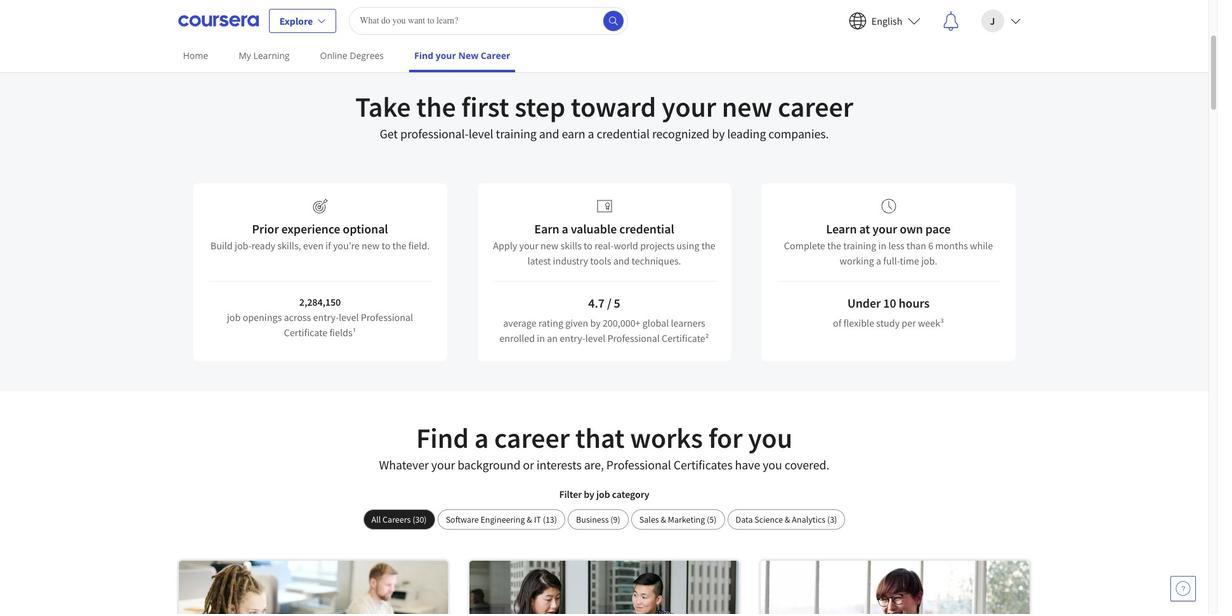 Task type: describe. For each thing, give the bounding box(es) containing it.
career inside the 'find a career that works for you whatever your background or interests are, professional certificates have you covered.'
[[494, 421, 570, 456]]

science
[[755, 514, 783, 525]]

all careers (30)
[[372, 514, 427, 525]]

1 vertical spatial you
[[763, 457, 782, 473]]

prior
[[252, 221, 279, 237]]

industry
[[553, 254, 588, 267]]

filter
[[559, 488, 582, 501]]

professional inside the 'find a career that works for you whatever your background or interests are, professional certificates have you covered.'
[[607, 457, 671, 473]]

earn
[[562, 126, 585, 142]]

complete
[[784, 239, 825, 252]]

time
[[900, 254, 919, 267]]

explore careers
[[148, 6, 217, 18]]

given
[[565, 317, 588, 329]]

rating
[[539, 317, 563, 329]]

business
[[576, 514, 609, 525]]

Software Engineering & IT (13) button
[[438, 510, 565, 530]]

your inside take the first step toward your new career get professional-level training and earn a credential recognized by leading companies.
[[662, 89, 717, 124]]

learning
[[254, 49, 290, 62]]

2 vertical spatial by
[[584, 488, 594, 501]]

full-
[[884, 254, 900, 267]]

(3)
[[827, 514, 837, 525]]

10
[[884, 295, 896, 311]]

step
[[515, 89, 565, 124]]

/
[[607, 295, 612, 311]]

companies.
[[769, 126, 829, 142]]

explore for explore careers
[[148, 6, 181, 18]]

take
[[355, 89, 411, 124]]

2,284,150 job openings across entry-level professional certificate fields¹
[[227, 296, 413, 339]]

your inside the 'find a career that works for you whatever your background or interests are, professional certificates have you covered.'
[[431, 457, 455, 473]]

career inside take the first step toward your new career get professional-level training and earn a credential recognized by leading companies.
[[778, 89, 854, 124]]

earn a valuable credential apply your new skills to real-world projects using the latest industry tools and techniques.
[[493, 221, 716, 267]]

job.
[[921, 254, 938, 267]]

field.
[[409, 239, 430, 252]]

certificate
[[284, 326, 328, 339]]

earn
[[534, 221, 559, 237]]

4.7
[[588, 295, 605, 311]]

find your new career
[[414, 49, 510, 62]]

all
[[372, 514, 381, 525]]

study
[[877, 317, 900, 329]]

explore button
[[269, 9, 336, 33]]

job-
[[235, 239, 252, 252]]

in inside 4.7 / 5 average rating given by 200,000+ global learners enrolled in an entry-level professional certificate²
[[537, 332, 545, 345]]

by inside 4.7 / 5 average rating given by 200,000+ global learners enrolled in an entry-level professional certificate²
[[590, 317, 601, 329]]

training inside learn at your own pace complete the training in less than 6 months while working a full-time job.
[[843, 239, 877, 252]]

if
[[326, 239, 331, 252]]

(5)
[[707, 514, 717, 525]]

the inside "earn a valuable credential apply your new skills to real-world projects using the latest industry tools and techniques."
[[702, 239, 716, 252]]

0 vertical spatial you
[[748, 421, 793, 456]]

home link
[[178, 41, 213, 70]]

even
[[303, 239, 324, 252]]

certificate²
[[662, 332, 709, 345]]

and inside take the first step toward your new career get professional-level training and earn a credential recognized by leading companies.
[[539, 126, 559, 142]]

a inside the 'find a career that works for you whatever your background or interests are, professional certificates have you covered.'
[[474, 421, 489, 456]]

careers for explore
[[183, 6, 217, 18]]

at
[[859, 221, 870, 237]]

All Careers (30) button
[[363, 510, 435, 530]]

learn
[[826, 221, 857, 237]]

degrees
[[350, 49, 384, 62]]

fields¹
[[330, 326, 356, 339]]

certificates
[[674, 457, 733, 473]]

skills,
[[277, 239, 301, 252]]

(9)
[[611, 514, 620, 525]]

find your new career link
[[409, 41, 516, 72]]

apply
[[493, 239, 517, 252]]

take the first step toward your new career get professional-level training and earn a credential recognized by leading companies.
[[355, 89, 854, 142]]

interests
[[537, 457, 582, 473]]

covered.
[[785, 457, 830, 473]]

online
[[320, 49, 347, 62]]

200,000+
[[603, 317, 641, 329]]

while
[[970, 239, 993, 252]]

have
[[735, 457, 760, 473]]

less
[[889, 239, 905, 252]]

and inside "earn a valuable credential apply your new skills to real-world projects using the latest industry tools and techniques."
[[613, 254, 630, 267]]

analytics
[[792, 514, 826, 525]]

whatever
[[379, 457, 429, 473]]

4.7 / 5 average rating given by 200,000+ global learners enrolled in an entry-level professional certificate²
[[500, 295, 709, 345]]

or
[[523, 457, 534, 473]]

valuable
[[571, 221, 617, 237]]

openings
[[243, 311, 282, 324]]

my learning link
[[234, 41, 295, 70]]

option group containing all careers (30)
[[363, 510, 846, 530]]

it
[[534, 514, 541, 525]]

for
[[709, 421, 743, 456]]

6
[[928, 239, 934, 252]]

using
[[677, 239, 700, 252]]

learn at your own pace complete the training in less than 6 months while working a full-time job.
[[784, 221, 993, 267]]

new for apply
[[541, 239, 559, 252]]

new inside prior experience optional build job-ready skills, even if you're new to the field.
[[362, 239, 380, 252]]

professional-
[[400, 126, 469, 142]]

Sales & Marketing (5) button
[[631, 510, 725, 530]]

to inside "earn a valuable credential apply your new skills to real-world projects using the latest industry tools and techniques."
[[584, 239, 593, 252]]

your inside learn at your own pace complete the training in less than 6 months while working a full-time job.
[[873, 221, 897, 237]]

you're
[[333, 239, 360, 252]]

the inside prior experience optional build job-ready skills, even if you're new to the field.
[[392, 239, 406, 252]]

online degrees link
[[315, 41, 389, 70]]

prior experience optional build job-ready skills, even if you're new to the field.
[[211, 221, 430, 252]]

entry- inside 2,284,150 job openings across entry-level professional certificate fields¹
[[313, 311, 339, 324]]

recognized
[[652, 126, 710, 142]]

months
[[936, 239, 968, 252]]

entry- inside 4.7 / 5 average rating given by 200,000+ global learners enrolled in an entry-level professional certificate²
[[560, 332, 586, 345]]



Task type: locate. For each thing, give the bounding box(es) containing it.
1 horizontal spatial level
[[469, 126, 493, 142]]

your left new
[[436, 49, 456, 62]]

real-
[[595, 239, 614, 252]]

0 horizontal spatial explore
[[148, 6, 181, 18]]

1 vertical spatial and
[[613, 254, 630, 267]]

1 vertical spatial career
[[494, 421, 570, 456]]

career up or
[[494, 421, 570, 456]]

None search field
[[349, 7, 628, 35]]

professional inside 4.7 / 5 average rating given by 200,000+ global learners enrolled in an entry-level professional certificate²
[[608, 332, 660, 345]]

the up professional-
[[416, 89, 456, 124]]

entry-
[[313, 311, 339, 324], [560, 332, 586, 345]]

0 horizontal spatial to
[[382, 239, 390, 252]]

What do you want to learn? text field
[[349, 7, 628, 35]]

find inside find your new career link
[[414, 49, 433, 62]]

explore up home link
[[148, 6, 181, 18]]

1 horizontal spatial &
[[661, 514, 666, 525]]

skills
[[561, 239, 582, 252]]

by left leading
[[712, 126, 725, 142]]

by right the given
[[590, 317, 601, 329]]

0 horizontal spatial and
[[539, 126, 559, 142]]

new inside "earn a valuable credential apply your new skills to real-world projects using the latest industry tools and techniques."
[[541, 239, 559, 252]]

& for software engineering & it (13)
[[527, 514, 532, 525]]

works
[[630, 421, 703, 456]]

1 vertical spatial entry-
[[560, 332, 586, 345]]

1 horizontal spatial new
[[541, 239, 559, 252]]

1 horizontal spatial in
[[879, 239, 887, 252]]

2 horizontal spatial level
[[586, 332, 606, 345]]

pace
[[926, 221, 951, 237]]

engineering
[[481, 514, 525, 525]]

Business (9) button
[[568, 510, 629, 530]]

to left real-
[[584, 239, 593, 252]]

in left an
[[537, 332, 545, 345]]

find up whatever
[[416, 421, 469, 456]]

1 vertical spatial job
[[596, 488, 610, 501]]

&
[[527, 514, 532, 525], [661, 514, 666, 525], [785, 514, 790, 525]]

you up the have
[[748, 421, 793, 456]]

the inside take the first step toward your new career get professional-level training and earn a credential recognized by leading companies.
[[416, 89, 456, 124]]

career
[[481, 49, 510, 62]]

enrolled
[[500, 332, 535, 345]]

average
[[503, 317, 537, 329]]

2 to from the left
[[584, 239, 593, 252]]

0 horizontal spatial careers
[[183, 6, 217, 18]]

entry- down the given
[[560, 332, 586, 345]]

new
[[458, 49, 479, 62]]

training
[[496, 126, 537, 142], [843, 239, 877, 252]]

new down optional
[[362, 239, 380, 252]]

level down 'first'
[[469, 126, 493, 142]]

background
[[458, 457, 521, 473]]

& inside software engineering & it (13) button
[[527, 514, 532, 525]]

1 horizontal spatial job
[[596, 488, 610, 501]]

world
[[614, 239, 638, 252]]

credential
[[597, 126, 650, 142], [619, 221, 674, 237]]

1 horizontal spatial careers
[[383, 514, 411, 525]]

0 horizontal spatial new
[[362, 239, 380, 252]]

1 vertical spatial training
[[843, 239, 877, 252]]

1 vertical spatial credential
[[619, 221, 674, 237]]

job up business (9) button
[[596, 488, 610, 501]]

a
[[588, 126, 594, 142], [562, 221, 568, 237], [876, 254, 882, 267], [474, 421, 489, 456]]

to down optional
[[382, 239, 390, 252]]

english button
[[839, 0, 931, 41]]

& right "sales"
[[661, 514, 666, 525]]

training down step on the left top of the page
[[496, 126, 537, 142]]

first
[[462, 89, 509, 124]]

1 to from the left
[[382, 239, 390, 252]]

1 vertical spatial by
[[590, 317, 601, 329]]

careers inside 'link'
[[183, 6, 217, 18]]

0 horizontal spatial job
[[227, 311, 241, 324]]

1 vertical spatial find
[[416, 421, 469, 456]]

credential inside "earn a valuable credential apply your new skills to real-world projects using the latest industry tools and techniques."
[[619, 221, 674, 237]]

to
[[382, 239, 390, 252], [584, 239, 593, 252]]

a up background
[[474, 421, 489, 456]]

training up working
[[843, 239, 877, 252]]

to inside prior experience optional build job-ready skills, even if you're new to the field.
[[382, 239, 390, 252]]

business (9)
[[576, 514, 620, 525]]

of
[[833, 317, 842, 329]]

0 vertical spatial and
[[539, 126, 559, 142]]

2,284,150
[[299, 296, 341, 308]]

the inside learn at your own pace complete the training in less than 6 months while working a full-time job.
[[827, 239, 841, 252]]

0 horizontal spatial level
[[339, 311, 359, 324]]

j
[[990, 14, 995, 27]]

new down earn
[[541, 239, 559, 252]]

career up 'companies.'
[[778, 89, 854, 124]]

by right filter
[[584, 488, 594, 501]]

0 horizontal spatial &
[[527, 514, 532, 525]]

0 horizontal spatial career
[[494, 421, 570, 456]]

0 vertical spatial credential
[[597, 126, 650, 142]]

in
[[879, 239, 887, 252], [537, 332, 545, 345]]

1 vertical spatial professional
[[608, 332, 660, 345]]

the right using
[[702, 239, 716, 252]]

week³
[[918, 317, 944, 329]]

new for toward
[[722, 89, 773, 124]]

a inside "earn a valuable credential apply your new skills to real-world projects using the latest industry tools and techniques."
[[562, 221, 568, 237]]

1 vertical spatial careers
[[383, 514, 411, 525]]

get
[[380, 126, 398, 142]]

1 & from the left
[[527, 514, 532, 525]]

2 horizontal spatial new
[[722, 89, 773, 124]]

build
[[211, 239, 233, 252]]

data
[[736, 514, 753, 525]]

home
[[183, 49, 208, 62]]

& left it
[[527, 514, 532, 525]]

coursera image
[[178, 10, 259, 31]]

toward
[[571, 89, 656, 124]]

my
[[239, 49, 251, 62]]

option group
[[363, 510, 846, 530]]

you
[[748, 421, 793, 456], [763, 457, 782, 473]]

sales
[[640, 514, 659, 525]]

your up latest on the left top of the page
[[519, 239, 539, 252]]

and left 'earn'
[[539, 126, 559, 142]]

and
[[539, 126, 559, 142], [613, 254, 630, 267]]

level up fields¹
[[339, 311, 359, 324]]

your
[[436, 49, 456, 62], [662, 89, 717, 124], [873, 221, 897, 237], [519, 239, 539, 252], [431, 457, 455, 473]]

& inside the sales & marketing (5) button
[[661, 514, 666, 525]]

software engineering & it (13)
[[446, 514, 557, 525]]

a right 'earn'
[[588, 126, 594, 142]]

find
[[414, 49, 433, 62], [416, 421, 469, 456]]

your inside "earn a valuable credential apply your new skills to real-world projects using the latest industry tools and techniques."
[[519, 239, 539, 252]]

your up recognized
[[662, 89, 717, 124]]

careers
[[183, 6, 217, 18], [383, 514, 411, 525]]

the left field.
[[392, 239, 406, 252]]

& for data science & analytics (3)
[[785, 514, 790, 525]]

find left new
[[414, 49, 433, 62]]

the down learn
[[827, 239, 841, 252]]

new inside take the first step toward your new career get professional-level training and earn a credential recognized by leading companies.
[[722, 89, 773, 124]]

2 vertical spatial level
[[586, 332, 606, 345]]

1 horizontal spatial career
[[778, 89, 854, 124]]

careers right all
[[383, 514, 411, 525]]

1 horizontal spatial to
[[584, 239, 593, 252]]

find inside the 'find a career that works for you whatever your background or interests are, professional certificates have you covered.'
[[416, 421, 469, 456]]

0 vertical spatial training
[[496, 126, 537, 142]]

0 horizontal spatial in
[[537, 332, 545, 345]]

0 vertical spatial find
[[414, 49, 433, 62]]

under 10 hours of flexible study per week³
[[833, 295, 944, 329]]

0 horizontal spatial entry-
[[313, 311, 339, 324]]

a up skills
[[562, 221, 568, 237]]

job inside 2,284,150 job openings across entry-level professional certificate fields¹
[[227, 311, 241, 324]]

1 vertical spatial level
[[339, 311, 359, 324]]

credential down toward
[[597, 126, 650, 142]]

by
[[712, 126, 725, 142], [590, 317, 601, 329], [584, 488, 594, 501]]

0 vertical spatial professional
[[361, 311, 413, 324]]

sales & marketing (5)
[[640, 514, 717, 525]]

credential inside take the first step toward your new career get professional-level training and earn a credential recognized by leading companies.
[[597, 126, 650, 142]]

the
[[416, 89, 456, 124], [392, 239, 406, 252], [702, 239, 716, 252], [827, 239, 841, 252]]

find for a
[[416, 421, 469, 456]]

a inside take the first step toward your new career get professional-level training and earn a credential recognized by leading companies.
[[588, 126, 594, 142]]

2 vertical spatial professional
[[607, 457, 671, 473]]

job
[[227, 311, 241, 324], [596, 488, 610, 501]]

find for your
[[414, 49, 433, 62]]

by inside take the first step toward your new career get professional-level training and earn a credential recognized by leading companies.
[[712, 126, 725, 142]]

global
[[643, 317, 669, 329]]

under
[[848, 295, 881, 311]]

level inside take the first step toward your new career get professional-level training and earn a credential recognized by leading companies.
[[469, 126, 493, 142]]

optional
[[343, 221, 388, 237]]

new
[[722, 89, 773, 124], [362, 239, 380, 252], [541, 239, 559, 252]]

techniques.
[[632, 254, 681, 267]]

an
[[547, 332, 558, 345]]

new up leading
[[722, 89, 773, 124]]

1 horizontal spatial explore
[[280, 14, 313, 27]]

my learning
[[239, 49, 290, 62]]

a inside learn at your own pace complete the training in less than 6 months while working a full-time job.
[[876, 254, 882, 267]]

1 horizontal spatial and
[[613, 254, 630, 267]]

j button
[[971, 0, 1031, 41]]

0 vertical spatial entry-
[[313, 311, 339, 324]]

3 & from the left
[[785, 514, 790, 525]]

learners
[[671, 317, 706, 329]]

careers inside button
[[383, 514, 411, 525]]

job left openings
[[227, 311, 241, 324]]

Data Science & Analytics (3) button
[[728, 510, 846, 530]]

help center image
[[1176, 581, 1191, 597]]

1 horizontal spatial training
[[843, 239, 877, 252]]

that
[[575, 421, 625, 456]]

0 vertical spatial level
[[469, 126, 493, 142]]

professional inside 2,284,150 job openings across entry-level professional certificate fields¹
[[361, 311, 413, 324]]

in inside learn at your own pace complete the training in less than 6 months while working a full-time job.
[[879, 239, 887, 252]]

explore careers link
[[127, 0, 237, 27]]

level inside 2,284,150 job openings across entry-level professional certificate fields¹
[[339, 311, 359, 324]]

and down world
[[613, 254, 630, 267]]

2 & from the left
[[661, 514, 666, 525]]

explore inside 'link'
[[148, 6, 181, 18]]

online degrees
[[320, 49, 384, 62]]

2 horizontal spatial &
[[785, 514, 790, 525]]

explore up learning
[[280, 14, 313, 27]]

across
[[284, 311, 311, 324]]

in left less
[[879, 239, 887, 252]]

level inside 4.7 / 5 average rating given by 200,000+ global learners enrolled in an entry-level professional certificate²
[[586, 332, 606, 345]]

your right whatever
[[431, 457, 455, 473]]

& right science
[[785, 514, 790, 525]]

training inside take the first step toward your new career get professional-level training and earn a credential recognized by leading companies.
[[496, 126, 537, 142]]

career
[[778, 89, 854, 124], [494, 421, 570, 456]]

0 vertical spatial career
[[778, 89, 854, 124]]

explore
[[148, 6, 181, 18], [280, 14, 313, 27]]

explore for explore
[[280, 14, 313, 27]]

0 vertical spatial job
[[227, 311, 241, 324]]

1 horizontal spatial entry-
[[560, 332, 586, 345]]

you right the have
[[763, 457, 782, 473]]

careers for all
[[383, 514, 411, 525]]

0 vertical spatial careers
[[183, 6, 217, 18]]

english
[[872, 14, 903, 27]]

0 horizontal spatial training
[[496, 126, 537, 142]]

latest
[[528, 254, 551, 267]]

experience
[[281, 221, 340, 237]]

explore inside popup button
[[280, 14, 313, 27]]

1 vertical spatial in
[[537, 332, 545, 345]]

level down the given
[[586, 332, 606, 345]]

credential up projects at the right top of the page
[[619, 221, 674, 237]]

careers up home
[[183, 6, 217, 18]]

0 vertical spatial by
[[712, 126, 725, 142]]

0 vertical spatial in
[[879, 239, 887, 252]]

your right "at"
[[873, 221, 897, 237]]

entry- down 2,284,150
[[313, 311, 339, 324]]

a left full-
[[876, 254, 882, 267]]

& inside data science & analytics (3) button
[[785, 514, 790, 525]]

find a career that works for you whatever your background or interests are, professional certificates have you covered.
[[379, 421, 830, 473]]



Task type: vqa. For each thing, say whether or not it's contained in the screenshot.
Software Engineering & IT (13)
yes



